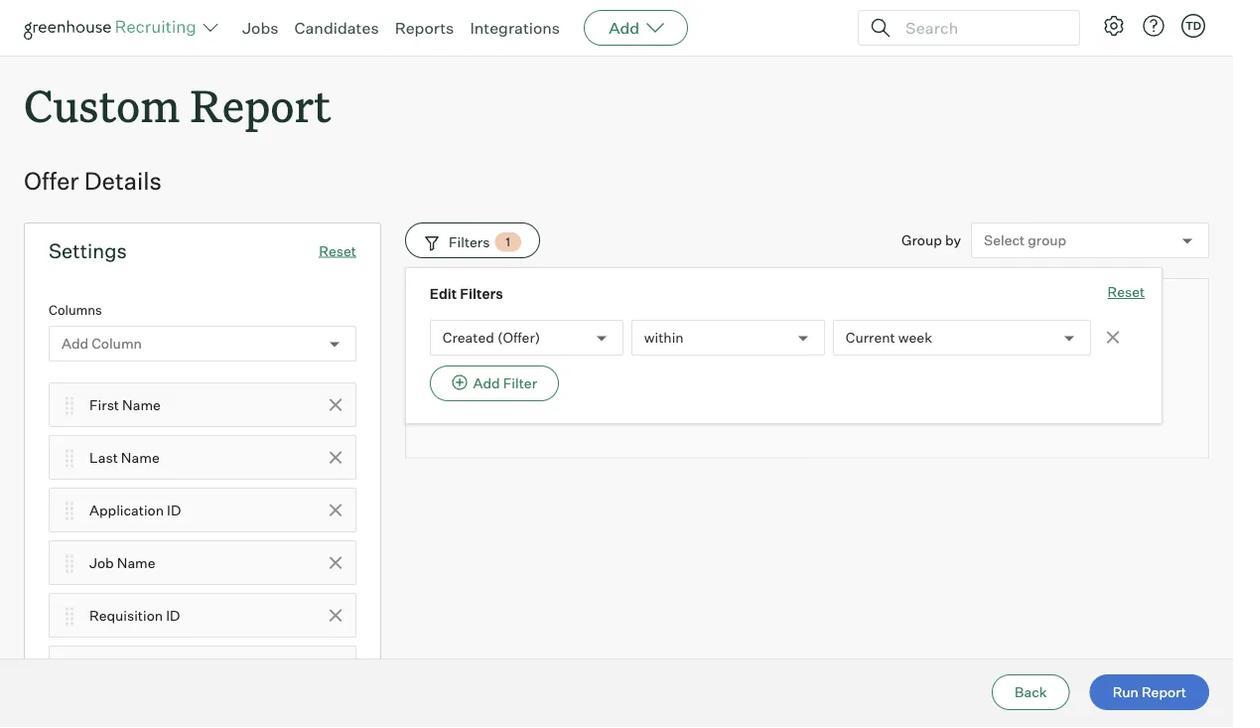 Task type: locate. For each thing, give the bounding box(es) containing it.
job name
[[89, 554, 156, 571]]

add inside popup button
[[609, 18, 640, 38]]

adjust
[[773, 358, 822, 378]]

0 horizontal spatial add
[[62, 335, 89, 353]]

2 vertical spatial id
[[148, 659, 162, 677]]

add
[[609, 18, 640, 38], [62, 335, 89, 353], [473, 375, 500, 392]]

opening id
[[89, 659, 162, 677]]

0 vertical spatial filters
[[449, 233, 490, 251]]

id right opening
[[148, 659, 162, 677]]

1 vertical spatial reset
[[1108, 283, 1146, 301]]

0 vertical spatial name
[[122, 396, 161, 414]]

2 vertical spatial name
[[117, 554, 156, 571]]

filters right edit
[[460, 285, 504, 303]]

back button
[[993, 675, 1071, 710]]

td
[[1186, 19, 1202, 32]]

edit
[[430, 285, 457, 303]]

1 vertical spatial report
[[1143, 684, 1187, 701]]

2 horizontal spatial add
[[609, 18, 640, 38]]

group by
[[902, 232, 962, 249]]

1 vertical spatial name
[[121, 449, 160, 466]]

name right first
[[122, 396, 161, 414]]

1 horizontal spatial reset
[[1108, 283, 1146, 301]]

run report button
[[1091, 675, 1210, 710]]

your
[[825, 358, 858, 378]]

name
[[122, 396, 161, 414], [121, 449, 160, 466], [117, 554, 156, 571]]

td button
[[1178, 10, 1210, 42]]

configure image
[[1103, 14, 1127, 38]]

id right application
[[167, 501, 181, 519]]

td button
[[1182, 14, 1206, 38]]

add button
[[584, 10, 689, 46]]

within
[[645, 329, 684, 347]]

1 horizontal spatial add
[[473, 375, 500, 392]]

report right run
[[1143, 684, 1187, 701]]

id for requisition id
[[166, 607, 180, 624]]

1 horizontal spatial reset link
[[1108, 282, 1146, 304]]

0 horizontal spatial report
[[190, 76, 331, 134]]

0 horizontal spatial reset link
[[319, 242, 357, 260]]

id right requisition
[[166, 607, 180, 624]]

id
[[167, 501, 181, 519], [166, 607, 180, 624], [148, 659, 162, 677]]

name right last
[[121, 449, 160, 466]]

reset link for settings
[[319, 242, 357, 260]]

filters
[[449, 233, 490, 251], [460, 285, 504, 303]]

application id
[[89, 501, 181, 519]]

1 vertical spatial add
[[62, 335, 89, 353]]

greenhouse recruiting image
[[24, 16, 203, 40]]

0 vertical spatial add
[[609, 18, 640, 38]]

2 vertical spatial add
[[473, 375, 500, 392]]

0 vertical spatial id
[[167, 501, 181, 519]]

filters left 1
[[449, 233, 490, 251]]

name for first name
[[122, 396, 161, 414]]

first name
[[89, 396, 161, 414]]

report inside button
[[1143, 684, 1187, 701]]

found.
[[722, 358, 769, 378]]

back
[[1015, 684, 1048, 701]]

job
[[89, 554, 114, 571]]

reset
[[319, 242, 357, 260], [1108, 283, 1146, 301]]

name right job
[[117, 554, 156, 571]]

by
[[946, 232, 962, 249]]

records
[[661, 358, 718, 378]]

reset link for edit filters
[[1108, 282, 1146, 304]]

report
[[190, 76, 331, 134], [1143, 684, 1187, 701]]

add filter
[[473, 375, 538, 392]]

select group
[[985, 232, 1067, 249]]

1 horizontal spatial report
[[1143, 684, 1187, 701]]

report down jobs link
[[190, 76, 331, 134]]

jobs
[[242, 18, 279, 38]]

edit filters
[[430, 285, 504, 303]]

current
[[846, 329, 896, 347]]

custom report
[[24, 76, 331, 134]]

1 vertical spatial id
[[166, 607, 180, 624]]

reset link
[[319, 242, 357, 260], [1108, 282, 1146, 304]]

add for add column
[[62, 335, 89, 353]]

add column
[[62, 335, 142, 353]]

0 horizontal spatial reset
[[319, 242, 357, 260]]

week
[[899, 329, 933, 347]]

to
[[907, 358, 922, 378]]

1 vertical spatial reset link
[[1108, 282, 1146, 304]]

offer details
[[24, 166, 162, 196]]

1
[[506, 235, 511, 250]]

(offer)
[[498, 329, 541, 347]]

requisition id
[[89, 607, 180, 624]]

0 vertical spatial reset link
[[319, 242, 357, 260]]

0 vertical spatial report
[[190, 76, 331, 134]]

run report
[[1113, 684, 1187, 701]]

0 vertical spatial reset
[[319, 242, 357, 260]]

run
[[1113, 684, 1140, 701]]

requisition
[[89, 607, 163, 624]]

group
[[902, 232, 943, 249]]

add inside button
[[473, 375, 500, 392]]



Task type: describe. For each thing, give the bounding box(es) containing it.
Search text field
[[901, 13, 1062, 42]]

no
[[563, 358, 584, 378]]

jobs link
[[242, 18, 279, 38]]

group
[[1028, 232, 1067, 249]]

results.
[[997, 358, 1053, 378]]

candidates link
[[295, 18, 379, 38]]

created (offer)
[[443, 329, 541, 347]]

candidates
[[295, 18, 379, 38]]

no matching records found. adjust your filters to see more results. row group
[[405, 278, 1210, 459]]

columns
[[49, 302, 102, 318]]

reset for edit filters
[[1108, 283, 1146, 301]]

name for job name
[[117, 554, 156, 571]]

first
[[89, 396, 119, 414]]

no matching records found. adjust your filters to see more results.
[[563, 358, 1053, 378]]

reset for settings
[[319, 242, 357, 260]]

integrations link
[[470, 18, 560, 38]]

integrations
[[470, 18, 560, 38]]

opening
[[89, 659, 145, 677]]

offer
[[24, 166, 79, 196]]

add filter button
[[430, 366, 559, 402]]

last name
[[89, 449, 160, 466]]

reports
[[395, 18, 454, 38]]

see
[[926, 358, 952, 378]]

select
[[985, 232, 1025, 249]]

last
[[89, 449, 118, 466]]

filter
[[503, 375, 538, 392]]

more
[[955, 358, 994, 378]]

created
[[443, 329, 495, 347]]

details
[[84, 166, 162, 196]]

1 vertical spatial filters
[[460, 285, 504, 303]]

settings
[[49, 239, 127, 263]]

name for last name
[[121, 449, 160, 466]]

id for application id
[[167, 501, 181, 519]]

filter image
[[422, 234, 439, 251]]

column
[[92, 335, 142, 353]]

application
[[89, 501, 164, 519]]

current week
[[846, 329, 933, 347]]

filters
[[861, 358, 904, 378]]

custom
[[24, 76, 180, 134]]

matching
[[587, 358, 658, 378]]

id for opening id
[[148, 659, 162, 677]]

add for add filter
[[473, 375, 500, 392]]

add for add
[[609, 18, 640, 38]]

reports link
[[395, 18, 454, 38]]

report for run report
[[1143, 684, 1187, 701]]

report for custom report
[[190, 76, 331, 134]]



Task type: vqa. For each thing, say whether or not it's contained in the screenshot.
Sourcing "button"
no



